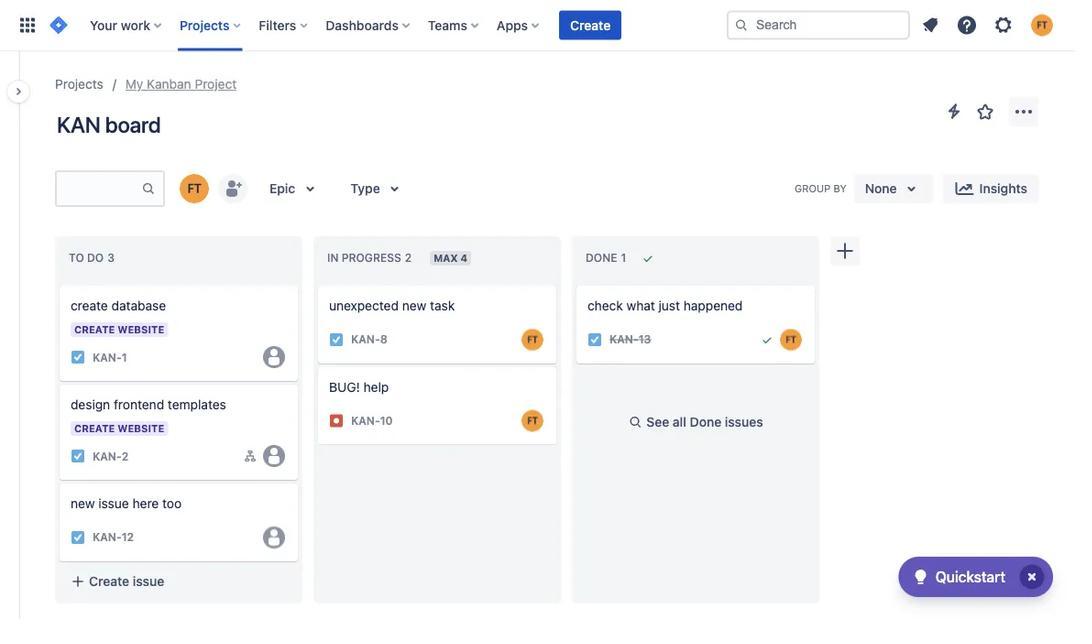 Task type: describe. For each thing, give the bounding box(es) containing it.
kan- for unexpected new task
[[351, 334, 380, 346]]

group
[[795, 183, 831, 195]]

my
[[125, 77, 143, 92]]

1
[[122, 351, 127, 364]]

too
[[162, 497, 182, 512]]

epic
[[270, 181, 295, 196]]

max 4
[[434, 253, 468, 265]]

filters button
[[253, 11, 315, 40]]

primary element
[[11, 0, 727, 51]]

create issue image
[[566, 273, 588, 295]]

check what just happened
[[588, 298, 743, 314]]

kan- for new issue here too
[[93, 532, 122, 544]]

apps
[[497, 17, 528, 33]]

10
[[380, 415, 393, 428]]

design
[[71, 398, 110, 413]]

kan
[[57, 112, 101, 138]]

to
[[69, 252, 84, 265]]

done image
[[760, 333, 775, 347]]

projects for projects popup button
[[180, 17, 230, 33]]

templates
[[168, 398, 226, 413]]

here
[[133, 497, 159, 512]]

max
[[434, 253, 458, 265]]

8
[[380, 334, 388, 346]]

your work
[[90, 17, 150, 33]]

all
[[673, 415, 687, 430]]

help image
[[956, 14, 978, 36]]

kan- inside kan-1 link
[[93, 351, 122, 364]]

1 vertical spatial done
[[690, 415, 722, 430]]

create issue
[[89, 574, 164, 589]]

create for create issue
[[89, 574, 129, 589]]

create column image
[[834, 240, 856, 262]]

kan- for check what just happened
[[610, 334, 639, 346]]

create issue image for bug! help
[[307, 355, 329, 377]]

progress
[[342, 252, 401, 265]]

epic button
[[259, 174, 332, 204]]

projects button
[[174, 11, 248, 40]]

type button
[[340, 174, 417, 204]]

1 horizontal spatial new
[[402, 298, 427, 314]]

unassigned image
[[263, 347, 285, 369]]

unexpected new task
[[329, 298, 455, 314]]

design frontend templates
[[71, 398, 226, 413]]

bug! help
[[329, 380, 389, 395]]

kan-8
[[351, 334, 388, 346]]

banner containing your work
[[0, 0, 1076, 51]]

kan-12 link
[[93, 530, 134, 546]]

see all done issues link
[[617, 412, 775, 434]]

teams
[[428, 17, 468, 33]]

2 unassigned image from the top
[[263, 527, 285, 549]]

your work button
[[84, 11, 169, 40]]

insights
[[980, 181, 1028, 196]]

kan-10
[[351, 415, 393, 428]]

task image for create database
[[71, 350, 85, 365]]

projects for projects link
[[55, 77, 103, 92]]

by
[[834, 183, 847, 195]]

kan board
[[57, 112, 161, 138]]

kan-13 link
[[610, 332, 651, 348]]

0 vertical spatial task image
[[588, 333, 602, 347]]

dashboards button
[[320, 11, 417, 40]]

unexpected
[[329, 298, 399, 314]]

insights button
[[943, 174, 1039, 204]]

assignee: funky town image
[[522, 410, 544, 432]]

1 vertical spatial new
[[71, 497, 95, 512]]

notifications image
[[920, 14, 942, 36]]

quickstart
[[936, 569, 1006, 586]]

automations menu button icon image
[[944, 100, 966, 122]]

sidebar navigation image
[[0, 73, 40, 110]]

2 assignee: funky town image from the left
[[780, 329, 802, 351]]

1 unassigned image from the top
[[263, 446, 285, 468]]

kan-10 link
[[351, 414, 393, 429]]

0 horizontal spatial done
[[586, 252, 617, 265]]

add people image
[[222, 178, 244, 200]]

more image
[[1013, 101, 1035, 123]]

type
[[351, 181, 380, 196]]



Task type: locate. For each thing, give the bounding box(es) containing it.
task image for new issue here too
[[71, 531, 85, 545]]

none
[[865, 181, 897, 196]]

0 horizontal spatial issue
[[98, 497, 129, 512]]

kan- inside kan-2 link
[[93, 450, 122, 463]]

kan-
[[351, 334, 380, 346], [610, 334, 639, 346], [93, 351, 122, 364], [351, 415, 380, 428], [93, 450, 122, 463], [93, 532, 122, 544]]

new left the task
[[402, 298, 427, 314]]

done right all
[[690, 415, 722, 430]]

filters
[[259, 17, 296, 33]]

to do element
[[69, 252, 118, 265]]

Search this board text field
[[57, 172, 141, 205]]

task image left kan-1 link
[[71, 350, 85, 365]]

issue for new
[[98, 497, 129, 512]]

my kanban project
[[125, 77, 237, 92]]

see all done issues
[[647, 415, 764, 430]]

my kanban project link
[[125, 73, 237, 95]]

create for create
[[570, 17, 611, 33]]

0 horizontal spatial new
[[71, 497, 95, 512]]

bug image
[[329, 414, 344, 429]]

new up kan-12
[[71, 497, 95, 512]]

task image
[[588, 333, 602, 347], [71, 350, 85, 365], [71, 449, 85, 464]]

dismiss quickstart image
[[1018, 563, 1047, 592]]

task image left kan-12 link at bottom
[[71, 531, 85, 545]]

frontend
[[114, 398, 164, 413]]

funky town image
[[180, 174, 209, 204]]

create issue image
[[49, 273, 71, 295], [307, 273, 329, 295], [307, 355, 329, 377]]

see
[[647, 415, 670, 430]]

kan-1
[[93, 351, 127, 364]]

database
[[111, 298, 166, 314]]

kanban
[[147, 77, 191, 92]]

2
[[122, 450, 129, 463]]

done element
[[586, 252, 630, 265]]

kan- inside kan-13 link
[[610, 334, 639, 346]]

0 vertical spatial create
[[570, 17, 611, 33]]

quickstart button
[[899, 558, 1054, 598]]

0 horizontal spatial assignee: funky town image
[[522, 329, 544, 351]]

kan-12
[[93, 532, 134, 544]]

jira software image
[[48, 14, 70, 36], [48, 14, 70, 36]]

1 vertical spatial projects
[[55, 77, 103, 92]]

assignee: funky town image up assignee: funky town image at bottom
[[522, 329, 544, 351]]

kan- down what
[[610, 334, 639, 346]]

1 vertical spatial issue
[[133, 574, 164, 589]]

projects inside popup button
[[180, 17, 230, 33]]

kan- inside kan-10 link
[[351, 415, 380, 428]]

kan-2 link
[[93, 449, 129, 465]]

create
[[71, 298, 108, 314]]

4
[[461, 253, 468, 265]]

0 horizontal spatial task image
[[71, 531, 85, 545]]

0 vertical spatial task image
[[329, 333, 344, 347]]

do
[[87, 252, 104, 265]]

1 vertical spatial unassigned image
[[263, 527, 285, 549]]

new
[[402, 298, 427, 314], [71, 497, 95, 512]]

create
[[570, 17, 611, 33], [89, 574, 129, 589]]

done up create issue icon
[[586, 252, 617, 265]]

1 horizontal spatial create
[[570, 17, 611, 33]]

13
[[639, 334, 651, 346]]

in progress element
[[327, 252, 416, 265]]

insights image
[[954, 178, 976, 200]]

board
[[105, 112, 161, 138]]

task image left kan-2 link at the bottom of the page
[[71, 449, 85, 464]]

assignee: funky town image
[[522, 329, 544, 351], [780, 329, 802, 351]]

issue for create
[[133, 574, 164, 589]]

task image left kan-13 link
[[588, 333, 602, 347]]

task image for design frontend templates
[[71, 449, 85, 464]]

kan- inside the kan-8 link
[[351, 334, 380, 346]]

projects
[[180, 17, 230, 33], [55, 77, 103, 92]]

projects up kan
[[55, 77, 103, 92]]

kan-13
[[610, 334, 651, 346]]

dashboards
[[326, 17, 399, 33]]

kan- inside kan-12 link
[[93, 532, 122, 544]]

bug!
[[329, 380, 360, 395]]

check image
[[910, 567, 932, 589]]

0 vertical spatial new
[[402, 298, 427, 314]]

teams button
[[423, 11, 486, 40]]

0 vertical spatial done
[[586, 252, 617, 265]]

create issue image down to
[[49, 273, 71, 295]]

create down kan-12 link at bottom
[[89, 574, 129, 589]]

done image
[[760, 333, 775, 347]]

kan- right bug image
[[351, 415, 380, 428]]

what
[[627, 298, 655, 314]]

in progress
[[327, 252, 401, 265]]

0 horizontal spatial create
[[89, 574, 129, 589]]

12
[[122, 532, 134, 544]]

help
[[364, 380, 389, 395]]

0 horizontal spatial projects
[[55, 77, 103, 92]]

none button
[[854, 174, 934, 204]]

0 vertical spatial unassigned image
[[263, 446, 285, 468]]

unassigned image
[[263, 446, 285, 468], [263, 527, 285, 549]]

create issue button
[[60, 566, 298, 599]]

1 vertical spatial task image
[[71, 531, 85, 545]]

issue inside button
[[133, 574, 164, 589]]

create issue image down in
[[307, 273, 329, 295]]

kan- down unexpected
[[351, 334, 380, 346]]

create database
[[71, 298, 166, 314]]

1 horizontal spatial issue
[[133, 574, 164, 589]]

new issue here too
[[71, 497, 182, 512]]

1 vertical spatial task image
[[71, 350, 85, 365]]

create inside "primary" element
[[570, 17, 611, 33]]

task image left the kan-8 link
[[329, 333, 344, 347]]

1 vertical spatial create
[[89, 574, 129, 589]]

task image for unexpected new task
[[329, 333, 344, 347]]

kan-8 link
[[351, 332, 388, 348]]

your
[[90, 17, 117, 33]]

1 assignee: funky town image from the left
[[522, 329, 544, 351]]

1 horizontal spatial done
[[690, 415, 722, 430]]

projects up project
[[180, 17, 230, 33]]

to do
[[69, 252, 104, 265]]

create button
[[559, 11, 622, 40]]

create issue image for unexpected new task
[[307, 273, 329, 295]]

kan-1 link
[[93, 350, 127, 365]]

kan- up new issue here too
[[93, 450, 122, 463]]

in
[[327, 252, 339, 265]]

issue down 12
[[133, 574, 164, 589]]

happened
[[684, 298, 743, 314]]

create right apps dropdown button
[[570, 17, 611, 33]]

1 horizontal spatial task image
[[329, 333, 344, 347]]

issues
[[725, 415, 764, 430]]

create issue image up bug!
[[307, 355, 329, 377]]

projects link
[[55, 73, 103, 95]]

star kan board image
[[975, 101, 997, 123]]

work
[[121, 17, 150, 33]]

settings image
[[993, 14, 1015, 36]]

project
[[195, 77, 237, 92]]

check
[[588, 298, 623, 314]]

done
[[586, 252, 617, 265], [690, 415, 722, 430]]

kan- up design
[[93, 351, 122, 364]]

appswitcher icon image
[[17, 14, 39, 36]]

0 vertical spatial projects
[[180, 17, 230, 33]]

kan-2
[[93, 450, 129, 463]]

1 horizontal spatial assignee: funky town image
[[780, 329, 802, 351]]

assignee: funky town image right done icon
[[780, 329, 802, 351]]

task image
[[329, 333, 344, 347], [71, 531, 85, 545]]

issue
[[98, 497, 129, 512], [133, 574, 164, 589]]

kan- for bug! help
[[351, 415, 380, 428]]

just
[[659, 298, 680, 314]]

1 horizontal spatial projects
[[180, 17, 230, 33]]

issue left here
[[98, 497, 129, 512]]

apps button
[[491, 11, 547, 40]]

kan- down new issue here too
[[93, 532, 122, 544]]

0 of 1 child issues complete image
[[243, 449, 258, 464], [243, 449, 258, 464]]

0 vertical spatial issue
[[98, 497, 129, 512]]

search image
[[734, 18, 749, 33]]

2 vertical spatial task image
[[71, 449, 85, 464]]

task
[[430, 298, 455, 314]]

group by
[[795, 183, 847, 195]]

banner
[[0, 0, 1076, 51]]

Search field
[[727, 11, 911, 40]]

your profile and settings image
[[1032, 14, 1054, 36]]

create issue image for create database
[[49, 273, 71, 295]]



Task type: vqa. For each thing, say whether or not it's contained in the screenshot.
figure
no



